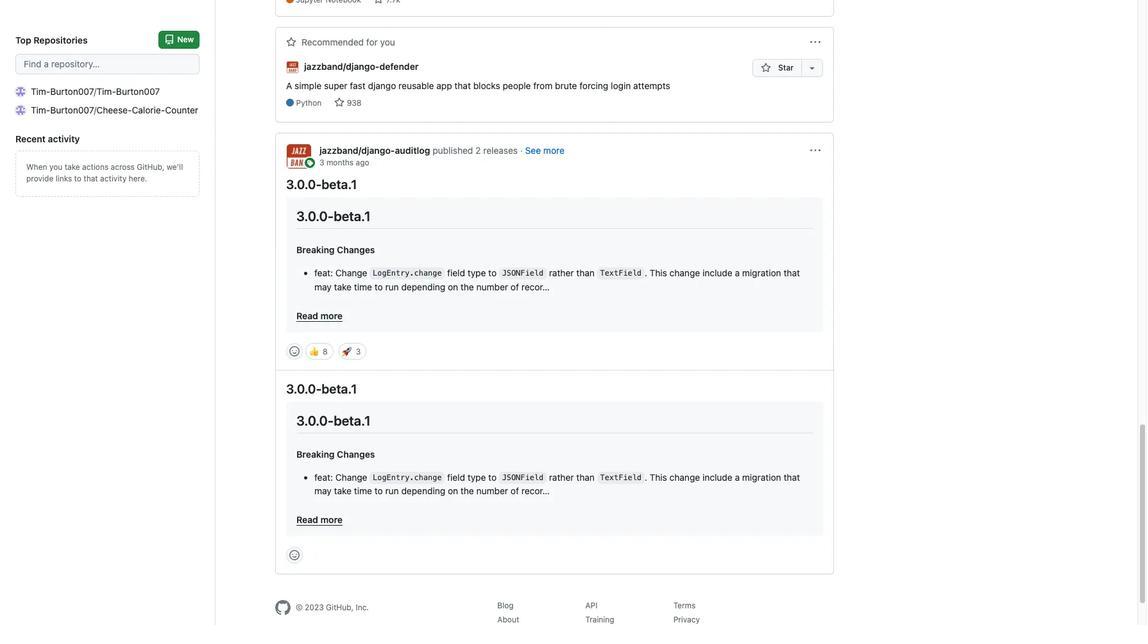 Task type: locate. For each thing, give the bounding box(es) containing it.
0 vertical spatial migration
[[743, 267, 782, 278]]

0 vertical spatial take
[[65, 162, 80, 172]]

0 vertical spatial type
[[468, 267, 486, 278]]

card preview element
[[286, 197, 824, 333], [286, 402, 824, 538]]

feat: for 1st card preview element from the bottom the read more link
[[315, 472, 333, 483]]

github, left inc.
[[326, 604, 354, 613]]

2 repo details element from the top
[[286, 97, 671, 109]]

1 include from the top
[[703, 267, 733, 278]]

read
[[297, 310, 318, 321], [297, 515, 318, 526]]

0 vertical spatial jazzband/django-
[[304, 61, 380, 72]]

3.0.0-beta.1 link for 1st card preview element from the bottom
[[286, 382, 357, 396]]

field
[[447, 267, 465, 278], [447, 472, 465, 483]]

1 vertical spatial read more link
[[297, 509, 813, 527]]

3
[[320, 158, 325, 167], [356, 347, 361, 357]]

1 vertical spatial migration
[[743, 472, 782, 483]]

may for 2nd card preview element from the bottom of the page the read more link
[[315, 282, 332, 292]]

add or remove reactions element
[[286, 343, 303, 360], [286, 548, 303, 565]]

/ for tim-
[[94, 86, 97, 97]]

1 horizontal spatial you
[[380, 37, 395, 48]]

0 vertical spatial jsonfield
[[502, 269, 544, 278]]

938 link
[[334, 97, 362, 108]]

include for 1st card preview element from the bottom
[[703, 472, 733, 483]]

mark github image
[[275, 601, 291, 617]]

on
[[448, 282, 458, 292], [448, 486, 458, 497]]

2 . this change include a migration that may take time to run depending on the number of recor… from the top
[[315, 472, 800, 497]]

·
[[521, 145, 523, 156]]

logentry.change for 2nd card preview element from the bottom of the page
[[373, 269, 442, 278]]

2 type from the top
[[468, 472, 486, 483]]

1 vertical spatial star image
[[334, 97, 344, 108]]

0 vertical spatial . this change include a migration that may take time to run depending on the number of recor…
[[315, 267, 800, 292]]

1 . this change include a migration that may take time to run depending on the number of recor… from the top
[[315, 267, 800, 292]]

change
[[336, 267, 368, 278], [336, 472, 368, 483]]

0 vertical spatial on
[[448, 282, 458, 292]]

1 vertical spatial textfield
[[601, 474, 642, 483]]

0 vertical spatial 3.0.0-beta.1 link
[[286, 177, 357, 192]]

0 vertical spatial logentry.change
[[373, 269, 442, 278]]

2 change from the top
[[670, 472, 700, 483]]

burton007 down top repositories search field
[[50, 86, 94, 97]]

that inside when you take actions across github, we'll provide links to that activity here.
[[84, 174, 98, 184]]

read more link for 1st card preview element from the bottom
[[297, 509, 813, 527]]

1 vertical spatial github,
[[326, 604, 354, 613]]

tim- for tim-burton007
[[31, 86, 50, 97]]

0 vertical spatial number
[[477, 282, 508, 292]]

jazzband/django-defender link
[[304, 60, 419, 73]]

logentry.change for 1st card preview element from the bottom
[[373, 474, 442, 483]]

1 vertical spatial jsonfield
[[502, 474, 544, 483]]

0 vertical spatial changes
[[337, 245, 375, 256]]

2 / from the top
[[94, 105, 97, 116]]

2 rather from the top
[[549, 472, 574, 483]]

1 vertical spatial number
[[477, 486, 508, 497]]

1 vertical spatial breaking
[[297, 449, 335, 460]]

1 vertical spatial field
[[447, 472, 465, 483]]

1 vertical spatial . this change include a migration that may take time to run depending on the number of recor…
[[315, 472, 800, 497]]

tim- right tim burton007 icon
[[31, 86, 50, 97]]

simple
[[295, 80, 322, 91]]

blog about
[[498, 602, 519, 626]]

jazzband/django-
[[304, 61, 380, 72], [320, 145, 395, 156]]

1 vertical spatial of
[[511, 486, 519, 497]]

2 depending from the top
[[402, 486, 446, 497]]

2 logentry.change from the top
[[373, 474, 442, 483]]

type for 2nd card preview element from the bottom of the page
[[468, 267, 486, 278]]

field for 1st card preview element from the bottom
[[447, 472, 465, 483]]

1 than from the top
[[577, 267, 595, 278]]

0 vertical spatial change
[[670, 267, 700, 278]]

run for 1st card preview element from the bottom
[[385, 486, 399, 497]]

0 vertical spatial of
[[511, 282, 519, 292]]

1 vertical spatial card preview element
[[286, 402, 824, 538]]

when you take actions across github, we'll provide links to that activity here.
[[26, 162, 183, 184]]

1 vertical spatial changes
[[337, 449, 375, 460]]

2 feat: from the top
[[315, 472, 333, 483]]

read more link for 2nd card preview element from the bottom of the page
[[297, 304, 813, 323]]

3.0.0-beta.1 link
[[286, 177, 357, 192], [286, 382, 357, 396]]

1 vertical spatial read
[[297, 515, 318, 526]]

0 vertical spatial may
[[315, 282, 332, 292]]

2 read from the top
[[297, 515, 318, 526]]

. for 2nd card preview element from the bottom of the page the read more link
[[645, 267, 648, 278]]

0 vertical spatial field
[[447, 267, 465, 278]]

read more up add or remove reactions image
[[297, 515, 343, 526]]

0 vertical spatial add or remove reactions element
[[286, 343, 303, 360]]

1 vertical spatial read more
[[297, 515, 343, 526]]

0 vertical spatial textfield
[[601, 269, 642, 278]]

. this change include a migration that may take time to run depending on the number of recor… for 1st card preview element from the bottom
[[315, 472, 800, 497]]

2 add or remove reactions element from the top
[[286, 548, 303, 565]]

2 3.0.0-beta.1 link from the top
[[286, 382, 357, 396]]

github, inside footer
[[326, 604, 354, 613]]

feat: change logentry.change field type to jsonfield rather than textfield for 2nd card preview element from the bottom of the page
[[315, 267, 642, 278]]

1 depending from the top
[[402, 282, 446, 292]]

for
[[366, 37, 378, 48]]

1 vertical spatial run
[[385, 486, 399, 497]]

1 this from the top
[[650, 267, 667, 278]]

1 read more link from the top
[[297, 304, 813, 323]]

1 vertical spatial feat:
[[315, 472, 333, 483]]

see more link
[[526, 145, 565, 156]]

2 field from the top
[[447, 472, 465, 483]]

activity inside when you take actions across github, we'll provide links to that activity here.
[[100, 174, 127, 184]]

2 changes from the top
[[337, 449, 375, 460]]

activity right recent on the top of page
[[48, 134, 80, 144]]

footer
[[275, 601, 834, 626]]

activity
[[48, 134, 80, 144], [100, 174, 127, 184]]

0 horizontal spatial 3
[[320, 158, 325, 167]]

3.0.0-beta.1
[[286, 177, 357, 192], [297, 208, 371, 224], [286, 382, 357, 396], [297, 413, 371, 429]]

/ down tim-burton007 / tim-burton007
[[94, 105, 97, 116]]

api training
[[586, 602, 615, 626]]

1 / from the top
[[94, 86, 97, 97]]

1 horizontal spatial star image
[[374, 0, 384, 5]]

1 breaking changes from the top
[[297, 245, 375, 256]]

add or remove reactions element up ©
[[286, 548, 303, 565]]

we'll
[[167, 162, 183, 172]]

jazzband/django-defender
[[304, 61, 419, 72]]

0 vertical spatial time
[[354, 282, 372, 292]]

1 jsonfield from the top
[[502, 269, 544, 278]]

1 vertical spatial .
[[645, 472, 648, 483]]

links
[[56, 174, 72, 184]]

2 card preview element from the top
[[286, 402, 824, 538]]

2 this from the top
[[650, 472, 667, 483]]

read up 👍
[[297, 310, 318, 321]]

1 vertical spatial add or remove reactions element
[[286, 548, 303, 565]]

. this change include a migration that may take time to run depending on the number of recor…
[[315, 267, 800, 292], [315, 472, 800, 497]]

2 may from the top
[[315, 486, 332, 497]]

0 vertical spatial read more link
[[297, 304, 813, 323]]

1 run from the top
[[385, 282, 399, 292]]

star image up for
[[374, 0, 384, 5]]

0 vertical spatial /
[[94, 86, 97, 97]]

github,
[[137, 162, 165, 172], [326, 604, 354, 613]]

0 vertical spatial github,
[[137, 162, 165, 172]]

1 vertical spatial rather
[[549, 472, 574, 483]]

a
[[286, 80, 292, 91]]

0 vertical spatial the
[[461, 282, 474, 292]]

1 horizontal spatial 3
[[356, 347, 361, 357]]

time for 1st card preview element from the bottom the read more link
[[354, 486, 372, 497]]

tim-
[[31, 86, 50, 97], [97, 86, 116, 97], [31, 105, 50, 116]]

1 migration from the top
[[743, 267, 782, 278]]

1 the from the top
[[461, 282, 474, 292]]

3.0.0-beta.1 link for 2nd card preview element from the bottom of the page
[[286, 177, 357, 192]]

textfield for 1st card preview element from the bottom
[[601, 474, 642, 483]]

1 vertical spatial than
[[577, 472, 595, 483]]

repo details element
[[286, 0, 743, 6], [286, 97, 671, 109]]

1 time from the top
[[354, 282, 372, 292]]

time
[[354, 282, 372, 292], [354, 486, 372, 497]]

3.0.0-
[[286, 177, 322, 192], [297, 208, 334, 224], [286, 382, 322, 396], [297, 413, 334, 429]]

2 time from the top
[[354, 486, 372, 497]]

may
[[315, 282, 332, 292], [315, 486, 332, 497]]

1 vertical spatial /
[[94, 105, 97, 116]]

1 vertical spatial change
[[336, 472, 368, 483]]

3.0.0-beta.1 link down 8
[[286, 382, 357, 396]]

migration
[[743, 267, 782, 278], [743, 472, 782, 483]]

to
[[74, 174, 81, 184], [489, 267, 497, 278], [375, 282, 383, 292], [489, 472, 497, 483], [375, 486, 383, 497]]

feat: change logentry.change field type to jsonfield rather than textfield
[[315, 267, 642, 278], [315, 472, 642, 483]]

across
[[111, 162, 135, 172]]

the
[[461, 282, 474, 292], [461, 486, 474, 497]]

2 breaking changes from the top
[[297, 449, 375, 460]]

0 vertical spatial than
[[577, 267, 595, 278]]

1 vertical spatial breaking changes
[[297, 449, 375, 460]]

3.0.0-beta.1 link down the feed tag image
[[286, 177, 357, 192]]

0 vertical spatial this
[[650, 267, 667, 278]]

tim burton007 image
[[15, 86, 26, 97]]

0 vertical spatial you
[[380, 37, 395, 48]]

1 of from the top
[[511, 282, 519, 292]]

type
[[468, 267, 486, 278], [468, 472, 486, 483]]

0 horizontal spatial you
[[49, 162, 62, 172]]

0 vertical spatial card preview element
[[286, 197, 824, 333]]

feat:
[[315, 267, 333, 278], [315, 472, 333, 483]]

0 vertical spatial depending
[[402, 282, 446, 292]]

super
[[324, 80, 348, 91]]

jsonfield
[[502, 269, 544, 278], [502, 474, 544, 483]]

2 than from the top
[[577, 472, 595, 483]]

0 vertical spatial read
[[297, 310, 318, 321]]

read up add or remove reactions image
[[297, 515, 318, 526]]

changes
[[337, 245, 375, 256], [337, 449, 375, 460]]

1 type from the top
[[468, 267, 486, 278]]

© 2023 github, inc.
[[296, 604, 369, 613]]

jazzband/django- up super
[[304, 61, 380, 72]]

star
[[777, 63, 794, 73]]

1 vertical spatial repo details element
[[286, 97, 671, 109]]

star image
[[374, 0, 384, 5], [334, 97, 344, 108]]

1 . from the top
[[645, 267, 648, 278]]

take inside when you take actions across github, we'll provide links to that activity here.
[[65, 162, 80, 172]]

star image left "938"
[[334, 97, 344, 108]]

1 vertical spatial feat: change logentry.change field type to jsonfield rather than textfield
[[315, 472, 642, 483]]

1 vertical spatial time
[[354, 486, 372, 497]]

star image for repo details element containing python
[[334, 97, 344, 108]]

type for 1st card preview element from the bottom
[[468, 472, 486, 483]]

burton007 for tim-
[[50, 86, 94, 97]]

add or remove reactions element left 👍
[[286, 343, 303, 360]]

0 vertical spatial feat: change logentry.change field type to jsonfield rather than textfield
[[315, 267, 642, 278]]

1 field from the top
[[447, 267, 465, 278]]

/ for cheese-
[[94, 105, 97, 116]]

more
[[544, 145, 565, 156], [321, 310, 343, 321], [321, 515, 343, 526]]

1 logentry.change from the top
[[373, 269, 442, 278]]

/ up cheese-
[[94, 86, 97, 97]]

1 vertical spatial type
[[468, 472, 486, 483]]

tim- right cheese calorie counter image
[[31, 105, 50, 116]]

2 include from the top
[[703, 472, 733, 483]]

0 horizontal spatial activity
[[48, 134, 80, 144]]

than for 1st card preview element from the bottom the read more link
[[577, 472, 595, 483]]

1 changes from the top
[[337, 245, 375, 256]]

feed item heading menu image
[[811, 37, 821, 48]]

more for 3.0.0-beta.1 link for 2nd card preview element from the bottom of the page
[[321, 310, 343, 321]]

1 vertical spatial on
[[448, 486, 458, 497]]

0 vertical spatial feat:
[[315, 267, 333, 278]]

feed item heading menu image
[[811, 145, 821, 156]]

1 horizontal spatial github,
[[326, 604, 354, 613]]

the for 1st card preview element from the bottom
[[461, 486, 474, 497]]

migration for 1st card preview element from the bottom the read more link
[[743, 472, 782, 483]]

rather
[[549, 267, 574, 278], [549, 472, 574, 483]]

2 run from the top
[[385, 486, 399, 497]]

0 vertical spatial change
[[336, 267, 368, 278]]

0 vertical spatial rather
[[549, 267, 574, 278]]

you right for
[[380, 37, 395, 48]]

that
[[455, 80, 471, 91], [84, 174, 98, 184], [784, 267, 800, 278], [784, 472, 800, 483]]

breaking changes
[[297, 245, 375, 256], [297, 449, 375, 460]]

0 vertical spatial .
[[645, 267, 648, 278]]

read more up 👍 8
[[297, 310, 343, 321]]

you up links
[[49, 162, 62, 172]]

1 vertical spatial this
[[650, 472, 667, 483]]

1 recor… from the top
[[522, 282, 550, 292]]

1 rather from the top
[[549, 267, 574, 278]]

1 vertical spatial change
[[670, 472, 700, 483]]

1 vertical spatial jazzband/django-
[[320, 145, 395, 156]]

top repositories
[[15, 34, 88, 45]]

the for 2nd card preview element from the bottom of the page
[[461, 282, 474, 292]]

2 migration from the top
[[743, 472, 782, 483]]

1 vertical spatial recor…
[[522, 486, 550, 497]]

include
[[703, 267, 733, 278], [703, 472, 733, 483]]

feat: change logentry.change field type to jsonfield rather than textfield for 1st card preview element from the bottom
[[315, 472, 642, 483]]

1 vertical spatial depending
[[402, 486, 446, 497]]

jazzband/django- up ago
[[320, 145, 395, 156]]

0 horizontal spatial star image
[[334, 97, 344, 108]]

0 vertical spatial include
[[703, 267, 733, 278]]

0 vertical spatial a
[[735, 267, 740, 278]]

0 vertical spatial run
[[385, 282, 399, 292]]

add or remove reactions image
[[290, 346, 300, 357]]

2 of from the top
[[511, 486, 519, 497]]

1 vertical spatial 3.0.0-beta.1 link
[[286, 382, 357, 396]]

1 vertical spatial activity
[[100, 174, 127, 184]]

1 feat: change logentry.change field type to jsonfield rather than textfield from the top
[[315, 267, 642, 278]]

1 textfield from the top
[[601, 269, 642, 278]]

1 number from the top
[[477, 282, 508, 292]]

. this change include a migration that may take time to run depending on the number of recor… for 2nd card preview element from the bottom of the page
[[315, 267, 800, 292]]

github, inside when you take actions across github, we'll provide links to that activity here.
[[137, 162, 165, 172]]

1 feat: from the top
[[315, 267, 333, 278]]

of
[[511, 282, 519, 292], [511, 486, 519, 497]]

read more
[[297, 310, 343, 321], [297, 515, 343, 526]]

2 the from the top
[[461, 486, 474, 497]]

3 right 🚀
[[356, 347, 361, 357]]

0 vertical spatial breaking changes
[[297, 245, 375, 256]]

logentry.change
[[373, 269, 442, 278], [373, 474, 442, 483]]

python
[[296, 98, 322, 108]]

tim-burton007 / tim-burton007
[[31, 86, 160, 97]]

1 may from the top
[[315, 282, 332, 292]]

0 vertical spatial recor…
[[522, 282, 550, 292]]

2 vertical spatial more
[[321, 515, 343, 526]]

2 read more from the top
[[297, 515, 343, 526]]

feat: for 2nd card preview element from the bottom of the page the read more link
[[315, 267, 333, 278]]

1 vertical spatial you
[[49, 162, 62, 172]]

0 horizontal spatial github,
[[137, 162, 165, 172]]

depending
[[402, 282, 446, 292], [402, 486, 446, 497]]

read more link
[[297, 304, 813, 323], [297, 509, 813, 527]]

activity down across
[[100, 174, 127, 184]]

1 vertical spatial the
[[461, 486, 474, 497]]

1 vertical spatial include
[[703, 472, 733, 483]]

depending for 2nd card preview element from the bottom of the page
[[402, 282, 446, 292]]

burton007
[[50, 86, 94, 97], [116, 86, 160, 97], [50, 105, 94, 116]]

burton007 down tim-burton007 / tim-burton007
[[50, 105, 94, 116]]

1 horizontal spatial activity
[[100, 174, 127, 184]]

login
[[611, 80, 631, 91]]

1 vertical spatial a
[[735, 472, 740, 483]]

1 vertical spatial more
[[321, 310, 343, 321]]

github, up here.
[[137, 162, 165, 172]]

2 textfield from the top
[[601, 474, 642, 483]]

1 vertical spatial 3
[[356, 347, 361, 357]]

burton007 up calorie-
[[116, 86, 160, 97]]

privacy link
[[674, 616, 700, 626]]

auditlog
[[395, 145, 430, 156]]

training link
[[586, 616, 615, 626]]

2 . from the top
[[645, 472, 648, 483]]

1 vertical spatial may
[[315, 486, 332, 497]]

beta.1
[[322, 177, 357, 192], [334, 208, 371, 224], [322, 382, 357, 396], [334, 413, 371, 429]]

change
[[670, 267, 700, 278], [670, 472, 700, 483]]

1 vertical spatial logentry.change
[[373, 474, 442, 483]]

2 feat: change logentry.change field type to jsonfield rather than textfield from the top
[[315, 472, 642, 483]]

terms link
[[674, 602, 696, 611]]

2 read more link from the top
[[297, 509, 813, 527]]

repositories
[[34, 34, 88, 45]]

0 vertical spatial read more
[[297, 310, 343, 321]]

938
[[347, 98, 362, 108]]

0 vertical spatial repo details element
[[286, 0, 743, 6]]

3 right the feed tag image
[[320, 158, 325, 167]]

1 3.0.0-beta.1 link from the top
[[286, 177, 357, 192]]



Task type: describe. For each thing, give the bounding box(es) containing it.
this for 2nd card preview element from the bottom of the page
[[650, 267, 667, 278]]

jazzband/django- for defender
[[304, 61, 380, 72]]

1 vertical spatial take
[[334, 282, 352, 292]]

cheese-
[[97, 105, 132, 116]]

add or remove reactions image
[[290, 551, 300, 561]]

field for 2nd card preview element from the bottom of the page
[[447, 267, 465, 278]]

of for 3.0.0-beta.1 link associated with 1st card preview element from the bottom
[[511, 486, 519, 497]]

you inside when you take actions across github, we'll provide links to that activity here.
[[49, 162, 62, 172]]

blog
[[498, 602, 514, 611]]

training
[[586, 616, 615, 626]]

provide
[[26, 174, 53, 184]]

django
[[368, 80, 396, 91]]

🚀 3
[[342, 345, 361, 358]]

1 card preview element from the top
[[286, 197, 824, 333]]

months
[[327, 158, 354, 167]]

blog link
[[498, 602, 514, 611]]

Top Repositories search field
[[15, 54, 200, 74]]

jazzband/django- for auditlog
[[320, 145, 395, 156]]

see
[[526, 145, 541, 156]]

jazzband/django-auditlog link
[[320, 145, 430, 156]]

privacy
[[674, 616, 700, 626]]

about link
[[498, 616, 519, 626]]

1 on from the top
[[448, 282, 458, 292]]

©
[[296, 604, 303, 613]]

star image for first repo details element from the top
[[374, 0, 384, 5]]

1 add or remove reactions element from the top
[[286, 343, 303, 360]]

top
[[15, 34, 31, 45]]

2
[[476, 145, 481, 156]]

0 vertical spatial 3
[[320, 158, 325, 167]]

this for 1st card preview element from the bottom
[[650, 472, 667, 483]]

Find a repository… text field
[[15, 54, 200, 74]]

attempts
[[634, 80, 671, 91]]

blocks
[[474, 80, 501, 91]]

ago
[[356, 158, 369, 167]]

recent activity
[[15, 134, 80, 144]]

star image
[[761, 63, 771, 73]]

repo details element containing python
[[286, 97, 671, 109]]

burton007 for cheese-
[[50, 105, 94, 116]]

feed tag image
[[305, 158, 315, 168]]

👍 8
[[309, 345, 328, 358]]

0 vertical spatial more
[[544, 145, 565, 156]]

2 a from the top
[[735, 472, 740, 483]]

migration for 2nd card preview element from the bottom of the page the read more link
[[743, 267, 782, 278]]

© 2023 github, inc. link
[[275, 601, 462, 617]]

🚀
[[342, 345, 352, 358]]

terms privacy
[[674, 602, 700, 626]]

published
[[433, 145, 473, 156]]

8
[[323, 347, 328, 357]]

tim-burton007 / cheese-calorie-counter
[[31, 105, 198, 116]]

api
[[586, 602, 598, 611]]

recent
[[15, 134, 46, 144]]

inc.
[[356, 604, 369, 613]]

3 inside 🚀 3
[[356, 347, 361, 357]]

0 vertical spatial activity
[[48, 134, 80, 144]]

jazzband/django-auditlog published 2 releases          · see more
[[320, 145, 565, 156]]

actions
[[82, 162, 109, 172]]

2 vertical spatial take
[[334, 486, 352, 497]]

recommended
[[302, 37, 364, 48]]

app
[[437, 80, 452, 91]]

forcing
[[580, 80, 609, 91]]

@jazzband profile image
[[286, 144, 312, 169]]

fast
[[350, 80, 366, 91]]

1 breaking from the top
[[297, 245, 335, 256]]

1 read more from the top
[[297, 310, 343, 321]]

1 change from the top
[[670, 267, 700, 278]]

of for 3.0.0-beta.1 link for 2nd card preview element from the bottom of the page
[[511, 282, 519, 292]]

brute
[[555, 80, 577, 91]]

more for 3.0.0-beta.1 link associated with 1st card preview element from the bottom
[[321, 515, 343, 526]]

. for 1st card preview element from the bottom the read more link
[[645, 472, 648, 483]]

footer containing blog
[[275, 601, 834, 626]]

a simple super fast django reusable app that blocks people from brute forcing login attempts
[[286, 80, 671, 91]]

1 change from the top
[[336, 267, 368, 278]]

star button
[[753, 59, 802, 77]]

@jazzband profile image
[[286, 61, 299, 74]]

may for 1st card preview element from the bottom the read more link
[[315, 486, 332, 497]]

reusable
[[399, 80, 434, 91]]

👍
[[309, 345, 319, 358]]

tim- for cheese-calorie-counter
[[31, 105, 50, 116]]

1 repo details element from the top
[[286, 0, 743, 6]]

changes for 2nd card preview element from the bottom of the page
[[337, 245, 375, 256]]

api link
[[586, 602, 598, 611]]

people
[[503, 80, 531, 91]]

defender
[[380, 61, 419, 72]]

run for 2nd card preview element from the bottom of the page
[[385, 282, 399, 292]]

from
[[534, 80, 553, 91]]

changes for 1st card preview element from the bottom
[[337, 449, 375, 460]]

time for 2nd card preview element from the bottom of the page the read more link
[[354, 282, 372, 292]]

here.
[[129, 174, 147, 184]]

depending for 1st card preview element from the bottom
[[402, 486, 446, 497]]

textfield for 2nd card preview element from the bottom of the page
[[601, 269, 642, 278]]

new
[[177, 35, 194, 44]]

3 months ago
[[320, 158, 369, 167]]

new link
[[159, 31, 200, 49]]

recommended for you
[[302, 37, 395, 48]]

2 on from the top
[[448, 486, 458, 497]]

2 jsonfield from the top
[[502, 474, 544, 483]]

1 a from the top
[[735, 267, 740, 278]]

add this repository to a list image
[[808, 63, 818, 73]]

releases
[[484, 145, 518, 156]]

include for 2nd card preview element from the bottom of the page
[[703, 267, 733, 278]]

2 number from the top
[[477, 486, 508, 497]]

to inside when you take actions across github, we'll provide links to that activity here.
[[74, 174, 81, 184]]

terms
[[674, 602, 696, 611]]

2 change from the top
[[336, 472, 368, 483]]

2 recor… from the top
[[522, 486, 550, 497]]

cheese calorie counter image
[[15, 105, 26, 115]]

about
[[498, 616, 519, 626]]

2 breaking from the top
[[297, 449, 335, 460]]

1 read from the top
[[297, 310, 318, 321]]

counter
[[165, 105, 198, 116]]

tim- up cheese-
[[97, 86, 116, 97]]

2023
[[305, 604, 324, 613]]

repo rec icon image
[[286, 37, 297, 47]]

than for 2nd card preview element from the bottom of the page the read more link
[[577, 267, 595, 278]]

when
[[26, 162, 47, 172]]

calorie-
[[132, 105, 165, 116]]



Task type: vqa. For each thing, say whether or not it's contained in the screenshot.
SETTINGS LINK
no



